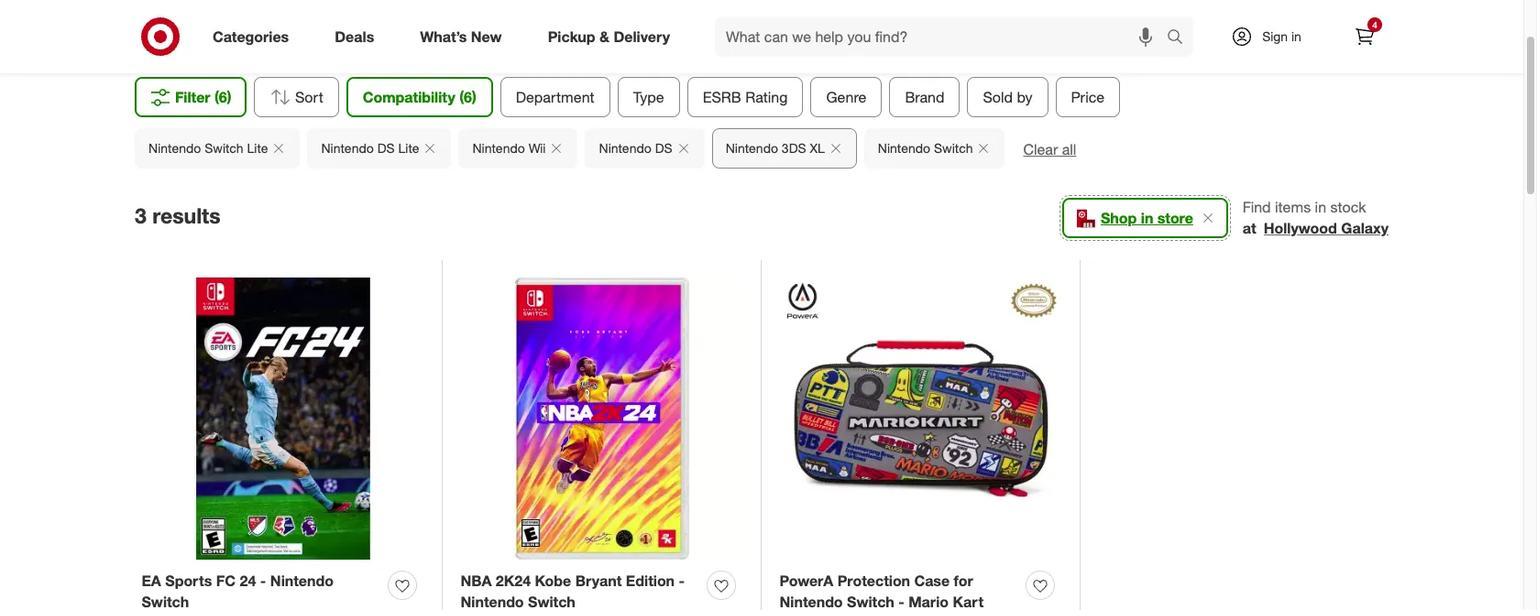 Task type: locate. For each thing, give the bounding box(es) containing it.
bryant
[[576, 572, 622, 590]]

nintendo
[[149, 140, 201, 156], [321, 140, 374, 156], [473, 140, 525, 156], [599, 140, 652, 156], [726, 140, 779, 156], [878, 140, 931, 156], [270, 572, 334, 590], [461, 593, 524, 611], [780, 593, 843, 611]]

ds
[[378, 140, 395, 156], [655, 140, 673, 156]]

3
[[135, 203, 147, 229]]

in up "hollywood galaxy" button
[[1316, 198, 1327, 216]]

lite inside nintendo ds lite button
[[398, 140, 419, 156]]

0 horizontal spatial video
[[646, 1, 717, 34]]

nintendo inside nba 2k24 kobe bryant edition - nintendo switch
[[461, 593, 524, 611]]

2 horizontal spatial -
[[899, 593, 905, 611]]

ds for nintendo ds lite
[[378, 140, 395, 156]]

in left store in the right top of the page
[[1142, 209, 1154, 227]]

1 horizontal spatial ds
[[655, 140, 673, 156]]

ds down type button
[[655, 140, 673, 156]]

brand button
[[889, 77, 960, 117]]

nintendo down sort
[[321, 140, 374, 156]]

1 horizontal spatial -
[[679, 572, 685, 590]]

galaxy
[[1342, 219, 1389, 237]]

ea sports fc 24 - nintendo switch image
[[142, 278, 424, 561], [142, 278, 424, 561]]

genre button
[[811, 77, 882, 117]]

esrb rating button
[[687, 77, 803, 117]]

&
[[600, 27, 610, 45]]

pickup & delivery link
[[532, 17, 693, 57]]

lite down sort button
[[247, 140, 268, 156]]

4
[[1373, 19, 1378, 30]]

lite for nintendo switch lite
[[247, 140, 268, 156]]

2k24
[[496, 572, 531, 590]]

0 horizontal spatial (6)
[[215, 88, 232, 106]]

- inside nba 2k24 kobe bryant edition - nintendo switch
[[679, 572, 685, 590]]

0 vertical spatial video
[[646, 1, 717, 34]]

nintendo for nintendo switch lite
[[149, 140, 201, 156]]

2 (6) from the left
[[459, 88, 476, 106]]

find
[[1243, 198, 1272, 216]]

in right sign
[[1292, 28, 1302, 44]]

target link
[[626, 42, 667, 61]]

game up genre button
[[797, 42, 837, 61]]

nintendo left wii
[[473, 140, 525, 156]]

- right 24
[[260, 572, 266, 590]]

sort
[[295, 88, 323, 106]]

sign in link
[[1216, 17, 1331, 57]]

switch inside button
[[935, 140, 973, 156]]

- left mario
[[899, 593, 905, 611]]

3 results
[[135, 203, 221, 229]]

ea sports fc 24 - nintendo switch link
[[142, 571, 381, 611]]

nintendo 3ds xl
[[726, 140, 825, 156]]

0 horizontal spatial lite
[[247, 140, 268, 156]]

nintendo ds lite
[[321, 140, 419, 156]]

ds down "compatibility"
[[378, 140, 395, 156]]

nintendo down powera
[[780, 593, 843, 611]]

0 horizontal spatial ds
[[378, 140, 395, 156]]

nintendo for nintendo wii
[[473, 140, 525, 156]]

ds for nintendo ds
[[655, 140, 673, 156]]

deals left (3)
[[841, 42, 878, 61]]

in for shop in store
[[1142, 209, 1154, 227]]

pickup & delivery
[[548, 27, 670, 45]]

switch inside 'ea sports fc 24 - nintendo switch'
[[142, 593, 189, 611]]

1 horizontal spatial video
[[756, 42, 793, 61]]

2 ds from the left
[[655, 140, 673, 156]]

kobe
[[535, 572, 572, 590]]

ds inside "button"
[[655, 140, 673, 156]]

nintendo inside "button"
[[599, 140, 652, 156]]

nintendo wii
[[473, 140, 546, 156]]

2 lite from the left
[[398, 140, 419, 156]]

switch down filter (6)
[[205, 140, 244, 156]]

nintendo for nintendo ds lite
[[321, 140, 374, 156]]

1 (6) from the left
[[215, 88, 232, 106]]

switch down ea
[[142, 593, 189, 611]]

video game deals
[[646, 1, 878, 34]]

deals link
[[319, 17, 397, 57]]

sign in
[[1263, 28, 1302, 44]]

price button
[[1056, 77, 1120, 117]]

nintendo down nba
[[461, 593, 524, 611]]

powera protection case for nintendo switch - mario kart image
[[780, 278, 1062, 561], [780, 278, 1062, 561]]

in inside button
[[1142, 209, 1154, 227]]

deals up "top deals / video game deals (3)"
[[807, 1, 878, 34]]

- inside "powera protection case for nintendo switch - mario kart"
[[899, 593, 905, 611]]

(6) right "compatibility"
[[459, 88, 476, 106]]

sports
[[165, 572, 212, 590]]

esrb rating
[[703, 88, 788, 106]]

1 horizontal spatial lite
[[398, 140, 419, 156]]

0 horizontal spatial -
[[260, 572, 266, 590]]

ds inside button
[[378, 140, 395, 156]]

(6) for filter (6)
[[215, 88, 232, 106]]

nintendo inside 'button'
[[149, 140, 201, 156]]

what's
[[420, 27, 467, 45]]

0 vertical spatial game
[[724, 1, 799, 34]]

results
[[152, 203, 221, 229]]

compatibility
[[362, 88, 455, 106]]

(6) for compatibility (6)
[[459, 88, 476, 106]]

in
[[1292, 28, 1302, 44], [1316, 198, 1327, 216], [1142, 209, 1154, 227]]

nintendo down brand button
[[878, 140, 931, 156]]

-
[[260, 572, 266, 590], [679, 572, 685, 590], [899, 593, 905, 611]]

video right /
[[756, 42, 793, 61]]

nintendo right 24
[[270, 572, 334, 590]]

switch
[[205, 140, 244, 156], [935, 140, 973, 156], [142, 593, 189, 611], [528, 593, 576, 611], [847, 593, 895, 611]]

compatibility (6)
[[362, 88, 476, 106]]

fc
[[216, 572, 236, 590]]

switch down brand button
[[935, 140, 973, 156]]

- right edition
[[679, 572, 685, 590]]

1 horizontal spatial in
[[1292, 28, 1302, 44]]

nintendo left 3ds
[[726, 140, 779, 156]]

in for sign in
[[1292, 28, 1302, 44]]

nintendo down the filter (6) button
[[149, 140, 201, 156]]

game up /
[[724, 1, 799, 34]]

4 link
[[1345, 17, 1386, 57]]

switch down kobe
[[528, 593, 576, 611]]

video up top
[[646, 1, 717, 34]]

find items in stock at hollywood galaxy
[[1243, 198, 1389, 237]]

3ds
[[782, 140, 807, 156]]

hollywood galaxy button
[[1264, 218, 1389, 239]]

nba 2k24 kobe bryant edition - nintendo switch image
[[461, 278, 743, 561], [461, 278, 743, 561]]

switch inside nba 2k24 kobe bryant edition - nintendo switch
[[528, 593, 576, 611]]

lite down "compatibility"
[[398, 140, 419, 156]]

1 lite from the left
[[247, 140, 268, 156]]

nintendo switch lite button
[[135, 128, 300, 169]]

2 horizontal spatial in
[[1316, 198, 1327, 216]]

for
[[954, 572, 974, 590]]

sign
[[1263, 28, 1289, 44]]

search button
[[1159, 17, 1203, 61]]

(6) right filter
[[215, 88, 232, 106]]

switch down protection
[[847, 593, 895, 611]]

1 horizontal spatial (6)
[[459, 88, 476, 106]]

powera
[[780, 572, 834, 590]]

(6)
[[215, 88, 232, 106], [459, 88, 476, 106]]

deals
[[807, 1, 878, 34], [335, 27, 374, 45], [707, 42, 743, 61], [841, 42, 878, 61]]

lite inside nintendo switch lite 'button'
[[247, 140, 268, 156]]

sold by
[[983, 88, 1033, 106]]

1 ds from the left
[[378, 140, 395, 156]]

department button
[[500, 77, 610, 117]]

nintendo switch button
[[865, 128, 1006, 169]]

nintendo for nintendo switch
[[878, 140, 931, 156]]

case
[[915, 572, 950, 590]]

lite
[[247, 140, 268, 156], [398, 140, 419, 156]]

- inside 'ea sports fc 24 - nintendo switch'
[[260, 572, 266, 590]]

nintendo down type button
[[599, 140, 652, 156]]

0 horizontal spatial in
[[1142, 209, 1154, 227]]

(6) inside button
[[215, 88, 232, 106]]



Task type: describe. For each thing, give the bounding box(es) containing it.
all
[[1063, 140, 1077, 159]]

type
[[633, 88, 664, 106]]

1 vertical spatial video
[[756, 42, 793, 61]]

nintendo 3ds xl button
[[712, 128, 857, 169]]

categories link
[[197, 17, 312, 57]]

nintendo wii button
[[459, 128, 578, 169]]

lite for nintendo ds lite
[[398, 140, 419, 156]]

esrb
[[703, 88, 741, 106]]

switch inside "powera protection case for nintendo switch - mario kart"
[[847, 593, 895, 611]]

shop in store
[[1101, 209, 1194, 227]]

target
[[626, 42, 667, 61]]

1 vertical spatial game
[[797, 42, 837, 61]]

24
[[240, 572, 256, 590]]

nintendo ds button
[[586, 128, 705, 169]]

at
[[1243, 219, 1257, 237]]

price
[[1071, 88, 1105, 106]]

department
[[516, 88, 594, 106]]

/
[[747, 42, 752, 61]]

what's new link
[[405, 17, 525, 57]]

genre
[[826, 88, 866, 106]]

nintendo inside 'ea sports fc 24 - nintendo switch'
[[270, 572, 334, 590]]

deals left /
[[707, 42, 743, 61]]

store
[[1158, 209, 1194, 227]]

xl
[[810, 140, 825, 156]]

new
[[471, 27, 502, 45]]

sort button
[[254, 77, 339, 117]]

shop
[[1101, 209, 1137, 227]]

nintendo for nintendo ds
[[599, 140, 652, 156]]

hollywood
[[1264, 219, 1338, 237]]

sold by button
[[967, 77, 1048, 117]]

type button
[[617, 77, 680, 117]]

protection
[[838, 572, 911, 590]]

powera protection case for nintendo switch - mario kart link
[[780, 571, 1019, 611]]

clear all button
[[1024, 139, 1077, 160]]

delivery
[[614, 27, 670, 45]]

sold
[[983, 88, 1013, 106]]

nba 2k24 kobe bryant edition - nintendo switch link
[[461, 571, 700, 611]]

nba
[[461, 572, 492, 590]]

pickup
[[548, 27, 596, 45]]

top deals / video game deals (3)
[[679, 42, 898, 61]]

in inside find items in stock at hollywood galaxy
[[1316, 198, 1327, 216]]

wii
[[529, 140, 546, 156]]

edition
[[626, 572, 675, 590]]

brand
[[905, 88, 944, 106]]

filter (6)
[[175, 88, 232, 106]]

ea
[[142, 572, 161, 590]]

deals up "compatibility"
[[335, 27, 374, 45]]

kart
[[953, 593, 984, 611]]

powera protection case for nintendo switch - mario kart
[[780, 572, 984, 611]]

nintendo switch lite
[[149, 140, 268, 156]]

filter (6) button
[[135, 77, 246, 117]]

search
[[1159, 29, 1203, 47]]

categories
[[213, 27, 289, 45]]

what's new
[[420, 27, 502, 45]]

mario
[[909, 593, 949, 611]]

items
[[1276, 198, 1312, 216]]

top
[[679, 42, 702, 61]]

switch inside 'button'
[[205, 140, 244, 156]]

clear all
[[1024, 140, 1077, 159]]

ea sports fc 24 - nintendo switch
[[142, 572, 334, 611]]

nintendo for nintendo 3ds xl
[[726, 140, 779, 156]]

shop in store button
[[1063, 198, 1229, 238]]

nintendo ds
[[599, 140, 673, 156]]

clear
[[1024, 140, 1059, 159]]

filter
[[175, 88, 211, 106]]

nintendo ds lite button
[[308, 128, 452, 169]]

(3)
[[882, 42, 898, 61]]

nba 2k24 kobe bryant edition - nintendo switch
[[461, 572, 685, 611]]

top deals link
[[679, 42, 743, 61]]

What can we help you find? suggestions appear below search field
[[715, 17, 1172, 57]]

by
[[1017, 88, 1033, 106]]

nintendo switch
[[878, 140, 973, 156]]

stock
[[1331, 198, 1367, 216]]

nintendo inside "powera protection case for nintendo switch - mario kart"
[[780, 593, 843, 611]]



Task type: vqa. For each thing, say whether or not it's contained in the screenshot.
Sold by
yes



